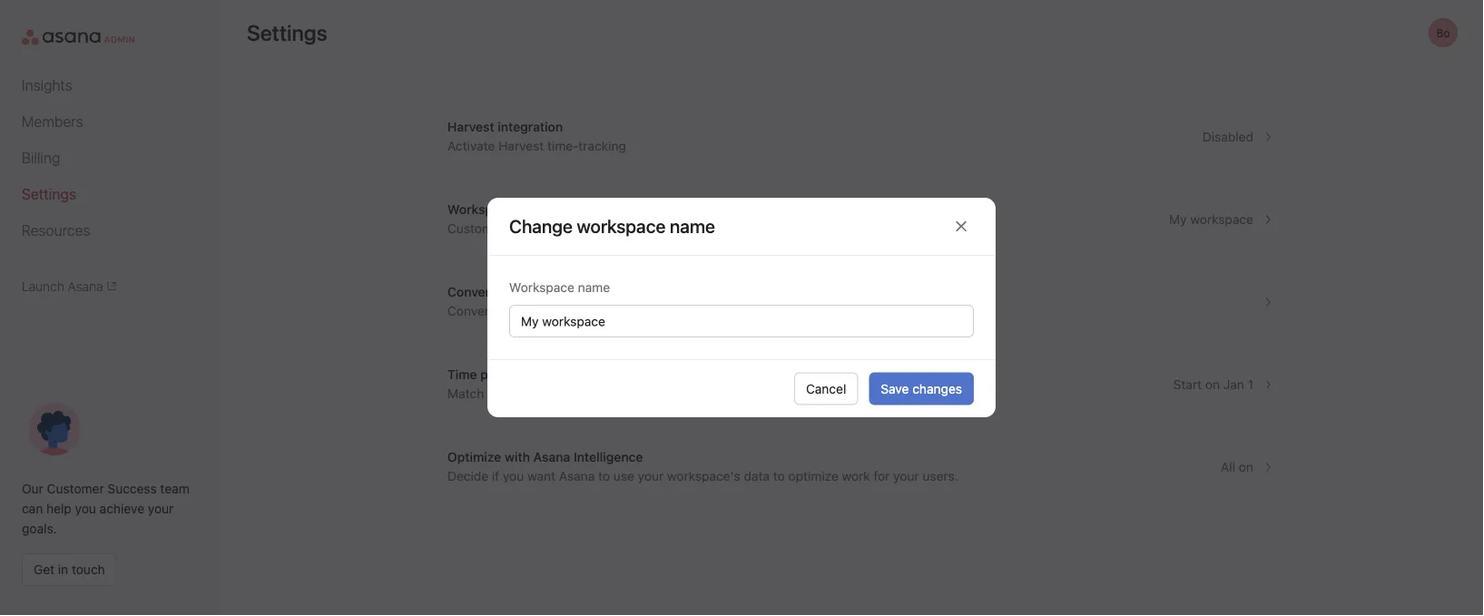 Task type: locate. For each thing, give the bounding box(es) containing it.
bo
[[1437, 26, 1450, 39]]

asana up the want
[[533, 450, 570, 465]]

1 horizontal spatial workspace
[[1191, 212, 1254, 227]]

asana left by
[[513, 221, 549, 236]]

1 vertical spatial in
[[58, 562, 68, 577]]

time-
[[547, 138, 579, 153]]

you inside optimize with asana intelligence decide if you want asana to use your workspace's data to optimize work for your users.
[[503, 469, 524, 484]]

workspace's right the
[[650, 221, 723, 236]]

0 vertical spatial harvest
[[448, 119, 494, 134]]

organization down by
[[514, 285, 589, 300]]

all on
[[1221, 460, 1254, 475]]

1 vertical spatial workspace
[[527, 304, 590, 319]]

workspace
[[448, 202, 514, 217], [509, 280, 575, 295]]

0 vertical spatial name
[[518, 202, 551, 217]]

1 horizontal spatial harvest
[[499, 138, 544, 153]]

0 horizontal spatial harvest
[[448, 119, 494, 134]]

workspace up customize
[[448, 202, 514, 217]]

customize
[[448, 221, 510, 236]]

1 vertical spatial on
[[1239, 460, 1254, 475]]

harvest up activate
[[448, 119, 494, 134]]

data
[[744, 469, 770, 484]]

name for workspace name
[[578, 280, 610, 295]]

on
[[1206, 377, 1220, 392], [1239, 460, 1254, 475]]

0 horizontal spatial you
[[75, 502, 96, 517]]

you for achieve
[[75, 502, 96, 517]]

none text field inside change workspace name dialog
[[509, 305, 974, 338]]

convert down customize
[[448, 285, 495, 300]]

save changes button
[[869, 373, 974, 405]]

to
[[498, 285, 511, 300], [593, 304, 605, 319], [598, 469, 610, 484], [773, 469, 785, 484]]

0 vertical spatial on
[[1206, 377, 1220, 392]]

in inside button
[[58, 562, 68, 577]]

1 horizontal spatial you
[[503, 469, 524, 484]]

to right data
[[773, 469, 785, 484]]

your inside our customer success team can help you achieve your goals.
[[148, 502, 174, 517]]

members
[[22, 113, 83, 130]]

disabled
[[1203, 129, 1254, 144]]

None text field
[[509, 305, 974, 338]]

workspace's inside time periods match your workspace's annual operating rhythm (i.e. fiscal year) in asana
[[517, 386, 590, 401]]

1 vertical spatial you
[[75, 502, 96, 517]]

start on jan 1
[[1174, 377, 1254, 392]]

0 horizontal spatial in
[[58, 562, 68, 577]]

your down "periods"
[[488, 386, 513, 401]]

1 horizontal spatial organization
[[626, 304, 698, 319]]

name
[[518, 202, 551, 217], [727, 221, 759, 236], [578, 280, 610, 295]]

rhythm
[[695, 386, 737, 401]]

workspace down "workspace name"
[[527, 304, 590, 319]]

0 vertical spatial workspace
[[448, 202, 514, 217]]

launch
[[22, 279, 64, 294]]

asana right the want
[[559, 469, 595, 484]]

in
[[833, 386, 843, 401], [58, 562, 68, 577]]

save
[[881, 381, 909, 396]]

optimize with asana intelligence decide if you want asana to use your workspace's data to optimize work for your users.
[[448, 450, 958, 484]]

change workspace name
[[509, 216, 715, 237]]

2 vertical spatial workspace's
[[667, 469, 741, 484]]

with
[[505, 450, 530, 465]]

your down "team"
[[148, 502, 174, 517]]

settings inside "settings" link
[[22, 186, 76, 203]]

workspace's
[[650, 221, 723, 236], [517, 386, 590, 401], [667, 469, 741, 484]]

1 horizontal spatial in
[[833, 386, 843, 401]]

work
[[842, 469, 870, 484]]

cancel
[[806, 381, 846, 396]]

0 horizontal spatial workspace
[[527, 304, 590, 319]]

1 horizontal spatial on
[[1239, 460, 1254, 475]]

changes
[[913, 381, 962, 396]]

0 horizontal spatial name
[[518, 202, 551, 217]]

optimize
[[789, 469, 839, 484]]

you down customer
[[75, 502, 96, 517]]

billing link
[[22, 147, 196, 169]]

to down intelligence
[[598, 469, 610, 484]]

0 horizontal spatial settings
[[22, 186, 76, 203]]

workspace inside 'convert to organization convert your workspace to an organization'
[[527, 304, 590, 319]]

to left an
[[593, 304, 605, 319]]

integration
[[498, 119, 563, 134]]

workspace inside workspace name customize asana by changing the workspace's name
[[448, 202, 514, 217]]

launch asana link
[[22, 279, 196, 294]]

1 horizontal spatial settings
[[247, 20, 327, 45]]

you right if at the bottom left
[[503, 469, 524, 484]]

(i.e.
[[740, 386, 762, 401]]

1 vertical spatial settings
[[22, 186, 76, 203]]

2 horizontal spatial name
[[727, 221, 759, 236]]

your right use
[[638, 469, 664, 484]]

periods
[[480, 367, 526, 382]]

name inside dialog
[[578, 280, 610, 295]]

harvest
[[448, 119, 494, 134], [499, 138, 544, 153]]

1
[[1248, 377, 1254, 392]]

1 vertical spatial name
[[727, 221, 759, 236]]

your inside time periods match your workspace's annual operating rhythm (i.e. fiscal year) in asana
[[488, 386, 513, 401]]

start
[[1174, 377, 1202, 392]]

you inside our customer success team can help you achieve your goals.
[[75, 502, 96, 517]]

organization right an
[[626, 304, 698, 319]]

1 vertical spatial workspace's
[[517, 386, 590, 401]]

asana
[[513, 221, 549, 236], [68, 279, 103, 294], [847, 386, 883, 401], [533, 450, 570, 465], [559, 469, 595, 484]]

settings link
[[22, 183, 196, 205]]

2 vertical spatial name
[[578, 280, 610, 295]]

to down customize
[[498, 285, 511, 300]]

organization
[[514, 285, 589, 300], [626, 304, 698, 319]]

year)
[[800, 386, 830, 401]]

on left jan at the bottom right of page
[[1206, 377, 1220, 392]]

asana inside time periods match your workspace's annual operating rhythm (i.e. fiscal year) in asana
[[847, 386, 883, 401]]

an
[[608, 304, 623, 319]]

workspace inside dialog
[[509, 280, 575, 295]]

workspace's left data
[[667, 469, 741, 484]]

harvest down integration
[[499, 138, 544, 153]]

in right get
[[58, 562, 68, 577]]

1 vertical spatial organization
[[626, 304, 698, 319]]

your
[[497, 304, 523, 319], [488, 386, 513, 401], [638, 469, 664, 484], [893, 469, 919, 484], [148, 502, 174, 517]]

tracking
[[579, 138, 626, 153]]

your inside 'convert to organization convert your workspace to an organization'
[[497, 304, 523, 319]]

on right all
[[1239, 460, 1254, 475]]

settings
[[247, 20, 327, 45], [22, 186, 76, 203]]

convert
[[448, 285, 495, 300], [448, 304, 494, 319]]

insights
[[22, 77, 72, 94]]

you for want
[[503, 469, 524, 484]]

1 horizontal spatial name
[[578, 280, 610, 295]]

0 vertical spatial you
[[503, 469, 524, 484]]

0 vertical spatial convert
[[448, 285, 495, 300]]

in right year)
[[833, 386, 843, 401]]

intelligence
[[574, 450, 643, 465]]

1 convert from the top
[[448, 285, 495, 300]]

workspace right the my
[[1191, 212, 1254, 227]]

1 vertical spatial convert
[[448, 304, 494, 319]]

workspace's down "periods"
[[517, 386, 590, 401]]

goals.
[[22, 522, 57, 537]]

0 vertical spatial workspace
[[1191, 212, 1254, 227]]

all
[[1221, 460, 1236, 475]]

0 vertical spatial in
[[833, 386, 843, 401]]

time
[[448, 367, 477, 382]]

your down "workspace name"
[[497, 304, 523, 319]]

my
[[1169, 212, 1187, 227]]

0 vertical spatial settings
[[247, 20, 327, 45]]

convert up time
[[448, 304, 494, 319]]

1 vertical spatial workspace
[[509, 280, 575, 295]]

asana right the launch
[[68, 279, 103, 294]]

workspace down change
[[509, 280, 575, 295]]

customer
[[47, 482, 104, 497]]

you
[[503, 469, 524, 484], [75, 502, 96, 517]]

touch
[[72, 562, 105, 577]]

1 vertical spatial harvest
[[499, 138, 544, 153]]

asana right cancel
[[847, 386, 883, 401]]

0 vertical spatial organization
[[514, 285, 589, 300]]

users.
[[923, 469, 958, 484]]

0 horizontal spatial on
[[1206, 377, 1220, 392]]

workspace
[[1191, 212, 1254, 227], [527, 304, 590, 319]]

the
[[627, 221, 646, 236]]

save changes
[[881, 381, 962, 396]]

your right for
[[893, 469, 919, 484]]

achieve
[[100, 502, 144, 517]]

0 vertical spatial workspace's
[[650, 221, 723, 236]]

members link
[[22, 111, 196, 133]]



Task type: vqa. For each thing, say whether or not it's contained in the screenshot.
Workspace related to Workspace name
yes



Task type: describe. For each thing, give the bounding box(es) containing it.
jan
[[1224, 377, 1245, 392]]

operating
[[636, 386, 692, 401]]

workspace for workspace name customize asana by changing the workspace's name
[[448, 202, 514, 217]]

if
[[492, 469, 499, 484]]

name for workspace name customize asana by changing the workspace's name
[[518, 202, 551, 217]]

change workspace name dialog
[[488, 198, 996, 418]]

resources link
[[22, 220, 196, 241]]

2 convert from the top
[[448, 304, 494, 319]]

cancel button
[[794, 373, 858, 405]]

workspace's inside optimize with asana intelligence decide if you want asana to use your workspace's data to optimize work for your users.
[[667, 469, 741, 484]]

billing
[[22, 149, 60, 167]]

get in touch
[[34, 562, 105, 577]]

team
[[160, 482, 189, 497]]

workspace for workspace name
[[509, 280, 575, 295]]

workspace name
[[509, 280, 610, 295]]

time periods match your workspace's annual operating rhythm (i.e. fiscal year) in asana
[[448, 367, 883, 401]]

use
[[614, 469, 635, 484]]

success
[[108, 482, 157, 497]]

decide
[[448, 469, 489, 484]]

get in touch button
[[22, 554, 117, 586]]

can
[[22, 502, 43, 517]]

our customer success team can help you achieve your goals.
[[22, 482, 189, 537]]

fiscal
[[765, 386, 796, 401]]

harvest integration activate harvest time-tracking
[[448, 119, 626, 153]]

close this dialog image
[[954, 219, 969, 234]]

in inside time periods match your workspace's annual operating rhythm (i.e. fiscal year) in asana
[[833, 386, 843, 401]]

annual
[[594, 386, 632, 401]]

workspace name
[[577, 216, 715, 237]]

launch asana
[[22, 279, 103, 294]]

get
[[34, 562, 55, 577]]

optimize
[[448, 450, 501, 465]]

by
[[552, 221, 567, 236]]

help
[[46, 502, 72, 517]]

on for all
[[1239, 460, 1254, 475]]

asana inside workspace name customize asana by changing the workspace's name
[[513, 221, 549, 236]]

insights link
[[22, 74, 196, 96]]

changing
[[570, 221, 624, 236]]

change
[[509, 216, 573, 237]]

want
[[528, 469, 556, 484]]

resources
[[22, 222, 90, 239]]

match
[[448, 386, 484, 401]]

workspace's inside workspace name customize asana by changing the workspace's name
[[650, 221, 723, 236]]

for
[[874, 469, 890, 484]]

convert to organization convert your workspace to an organization
[[448, 285, 698, 319]]

activate
[[448, 138, 495, 153]]

on for start
[[1206, 377, 1220, 392]]

our
[[22, 482, 43, 497]]

my workspace
[[1169, 212, 1254, 227]]

0 horizontal spatial organization
[[514, 285, 589, 300]]

workspace name customize asana by changing the workspace's name
[[448, 202, 759, 236]]



